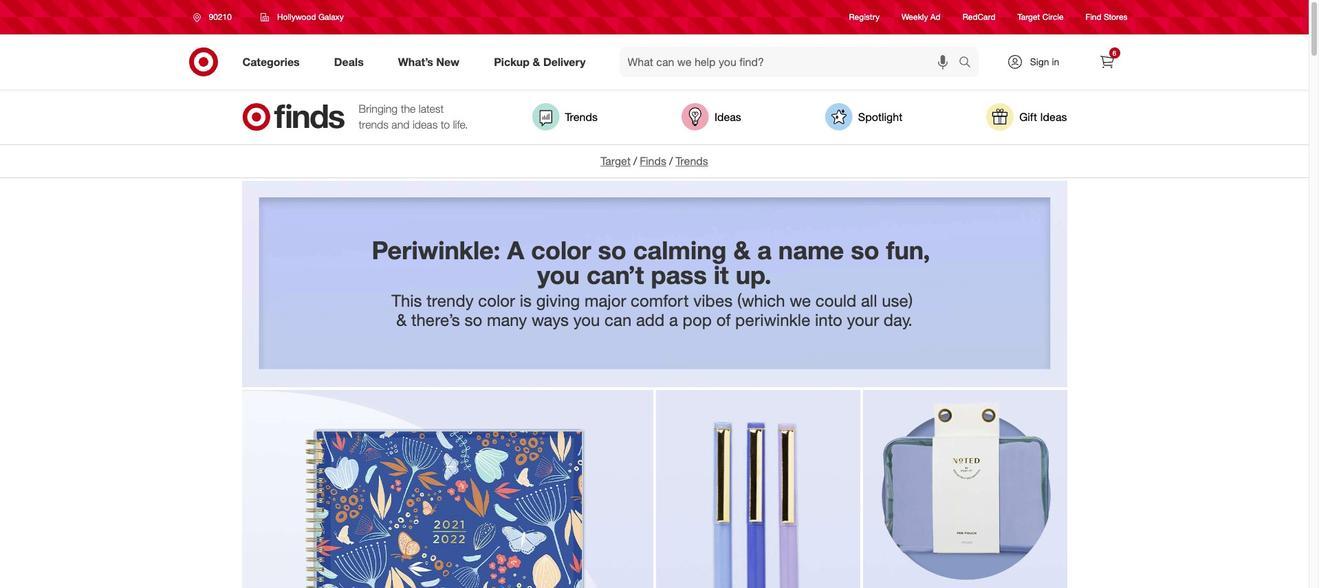 Task type: vqa. For each thing, say whether or not it's contained in the screenshot.
9 Link
no



Task type: describe. For each thing, give the bounding box(es) containing it.
finds link
[[640, 154, 667, 168]]

sign in link
[[995, 47, 1081, 77]]

target / finds / trends
[[601, 154, 708, 168]]

deals
[[334, 55, 364, 69]]

90210
[[209, 12, 232, 22]]

day.
[[884, 310, 913, 330]]

target circle link
[[1018, 11, 1064, 23]]

6 link
[[1092, 47, 1122, 77]]

target circle
[[1018, 12, 1064, 22]]

ideas link
[[682, 103, 741, 131]]

search
[[952, 56, 985, 70]]

pickup
[[494, 55, 530, 69]]

in
[[1052, 56, 1060, 67]]

spotlight
[[858, 110, 903, 124]]

many
[[487, 310, 527, 330]]

1 / from the left
[[634, 154, 637, 168]]

target link
[[601, 154, 631, 168]]

periwinkle
[[735, 310, 811, 330]]

periwinkle: a color so calming & a name so fun, you can't pass it up. this trendy color is giving major comfort vibes (which we could all use) & there's so many ways you can add a pop of periwinkle into your day.
[[372, 235, 937, 330]]

latest
[[419, 102, 444, 116]]

deals link
[[322, 47, 381, 77]]

0 vertical spatial you
[[537, 260, 580, 289]]

to
[[441, 118, 450, 131]]

the
[[401, 102, 416, 116]]

of
[[717, 310, 731, 330]]

90210 button
[[184, 5, 246, 30]]

2 / from the left
[[669, 154, 673, 168]]

gift
[[1020, 110, 1037, 124]]

what's new
[[398, 55, 460, 69]]

life.
[[453, 118, 468, 131]]

circle
[[1043, 12, 1064, 22]]

0 horizontal spatial a
[[669, 310, 678, 330]]

6
[[1113, 49, 1117, 57]]

(which
[[737, 290, 785, 311]]

1 horizontal spatial a
[[758, 235, 772, 265]]

it
[[714, 260, 729, 289]]

up.
[[736, 260, 772, 289]]

pop
[[683, 310, 712, 330]]

find
[[1086, 12, 1102, 22]]

find stores
[[1086, 12, 1128, 22]]

redcard link
[[963, 11, 996, 23]]

hollywood galaxy
[[277, 12, 344, 22]]

vibes
[[694, 290, 733, 311]]

periwinkle:
[[372, 235, 501, 265]]

categories
[[242, 55, 300, 69]]

use)
[[882, 290, 913, 311]]

1 horizontal spatial so
[[598, 235, 627, 265]]

1 vertical spatial trends
[[676, 154, 708, 168]]

target for target / finds / trends
[[601, 154, 631, 168]]

major
[[585, 290, 626, 311]]

ways
[[532, 310, 569, 330]]

weekly ad
[[902, 12, 941, 22]]

all
[[861, 290, 877, 311]]

0 horizontal spatial so
[[465, 310, 482, 330]]

is
[[520, 290, 532, 311]]

1 vertical spatial trends link
[[676, 154, 708, 168]]



Task type: locate. For each thing, give the bounding box(es) containing it.
0 vertical spatial a
[[758, 235, 772, 265]]

and
[[392, 118, 410, 131]]

1 vertical spatial color
[[478, 290, 515, 311]]

trendy
[[427, 290, 474, 311]]

you up giving
[[537, 260, 580, 289]]

pickup & delivery link
[[482, 47, 603, 77]]

can
[[605, 310, 632, 330]]

sign in
[[1030, 56, 1060, 67]]

a right add
[[669, 310, 678, 330]]

hollywood galaxy button
[[252, 5, 353, 30]]

gift ideas
[[1020, 110, 1067, 124]]

pickup & delivery
[[494, 55, 586, 69]]

0 horizontal spatial /
[[634, 154, 637, 168]]

1 vertical spatial &
[[734, 235, 751, 265]]

fun,
[[886, 235, 930, 265]]

trends
[[565, 110, 598, 124], [676, 154, 708, 168]]

finds
[[640, 154, 667, 168]]

2 vertical spatial &
[[396, 310, 407, 330]]

0 horizontal spatial trends link
[[532, 103, 598, 131]]

calming
[[633, 235, 727, 265]]

bringing the latest trends and ideas to life.
[[359, 102, 468, 131]]

trends
[[359, 118, 389, 131]]

stores
[[1104, 12, 1128, 22]]

0 horizontal spatial color
[[478, 290, 515, 311]]

0 vertical spatial target
[[1018, 12, 1040, 22]]

trends link down delivery
[[532, 103, 598, 131]]

into
[[815, 310, 843, 330]]

2 ideas from the left
[[1040, 110, 1067, 124]]

registry
[[849, 12, 880, 22]]

galaxy
[[318, 12, 344, 22]]

your
[[847, 310, 879, 330]]

sign
[[1030, 56, 1049, 67]]

target for target circle
[[1018, 12, 1040, 22]]

giving
[[536, 290, 580, 311]]

so up major
[[598, 235, 627, 265]]

search button
[[952, 47, 985, 80]]

there's
[[411, 310, 460, 330]]

1 horizontal spatial color
[[531, 235, 591, 265]]

spotlight link
[[825, 103, 903, 131]]

comfort
[[631, 290, 689, 311]]

could
[[816, 290, 857, 311]]

trends link
[[532, 103, 598, 131], [676, 154, 708, 168]]

ad
[[931, 12, 941, 22]]

0 horizontal spatial ideas
[[715, 110, 741, 124]]

/ left finds link
[[634, 154, 637, 168]]

0 vertical spatial trends link
[[532, 103, 598, 131]]

0 horizontal spatial trends
[[565, 110, 598, 124]]

What can we help you find? suggestions appear below search field
[[619, 47, 962, 77]]

registry link
[[849, 11, 880, 23]]

2 horizontal spatial so
[[851, 235, 879, 265]]

target left the finds
[[601, 154, 631, 168]]

bringing
[[359, 102, 398, 116]]

target
[[1018, 12, 1040, 22], [601, 154, 631, 168]]

you
[[537, 260, 580, 289], [574, 310, 600, 330]]

1 horizontal spatial trends
[[676, 154, 708, 168]]

target left circle
[[1018, 12, 1040, 22]]

weekly ad link
[[902, 11, 941, 23]]

color left is
[[478, 290, 515, 311]]

1 horizontal spatial ideas
[[1040, 110, 1067, 124]]

we
[[790, 290, 811, 311]]

1 vertical spatial a
[[669, 310, 678, 330]]

0 vertical spatial trends
[[565, 110, 598, 124]]

gift ideas link
[[987, 103, 1067, 131]]

what's new link
[[386, 47, 477, 77]]

& right it
[[734, 235, 751, 265]]

/ right finds link
[[669, 154, 673, 168]]

can't
[[587, 260, 644, 289]]

this
[[392, 290, 422, 311]]

a
[[507, 235, 524, 265]]

& right the pickup
[[533, 55, 540, 69]]

1 horizontal spatial trends link
[[676, 154, 708, 168]]

ideas
[[413, 118, 438, 131]]

1 vertical spatial you
[[574, 310, 600, 330]]

a left "name"
[[758, 235, 772, 265]]

0 horizontal spatial target
[[601, 154, 631, 168]]

redcard
[[963, 12, 996, 22]]

ideas
[[715, 110, 741, 124], [1040, 110, 1067, 124]]

color right a
[[531, 235, 591, 265]]

so left many
[[465, 310, 482, 330]]

1 ideas from the left
[[715, 110, 741, 124]]

0 vertical spatial &
[[533, 55, 540, 69]]

1 horizontal spatial &
[[533, 55, 540, 69]]

/
[[634, 154, 637, 168], [669, 154, 673, 168]]

pass
[[651, 260, 707, 289]]

0 vertical spatial color
[[531, 235, 591, 265]]

color
[[531, 235, 591, 265], [478, 290, 515, 311]]

weekly
[[902, 12, 928, 22]]

name
[[779, 235, 844, 265]]

& left there's
[[396, 310, 407, 330]]

trends right the finds
[[676, 154, 708, 168]]

trends link right the finds
[[676, 154, 708, 168]]

a
[[758, 235, 772, 265], [669, 310, 678, 330]]

1 horizontal spatial target
[[1018, 12, 1040, 22]]

so left fun,
[[851, 235, 879, 265]]

add
[[636, 310, 665, 330]]

2 horizontal spatial &
[[734, 235, 751, 265]]

1 horizontal spatial /
[[669, 154, 673, 168]]

target finds image
[[242, 103, 345, 131]]

delivery
[[543, 55, 586, 69]]

what's
[[398, 55, 433, 69]]

you left can at the left bottom of page
[[574, 310, 600, 330]]

so
[[598, 235, 627, 265], [851, 235, 879, 265], [465, 310, 482, 330]]

0 horizontal spatial &
[[396, 310, 407, 330]]

categories link
[[231, 47, 317, 77]]

1 vertical spatial target
[[601, 154, 631, 168]]

trends down delivery
[[565, 110, 598, 124]]

new
[[436, 55, 460, 69]]

hollywood
[[277, 12, 316, 22]]

&
[[533, 55, 540, 69], [734, 235, 751, 265], [396, 310, 407, 330]]

find stores link
[[1086, 11, 1128, 23]]



